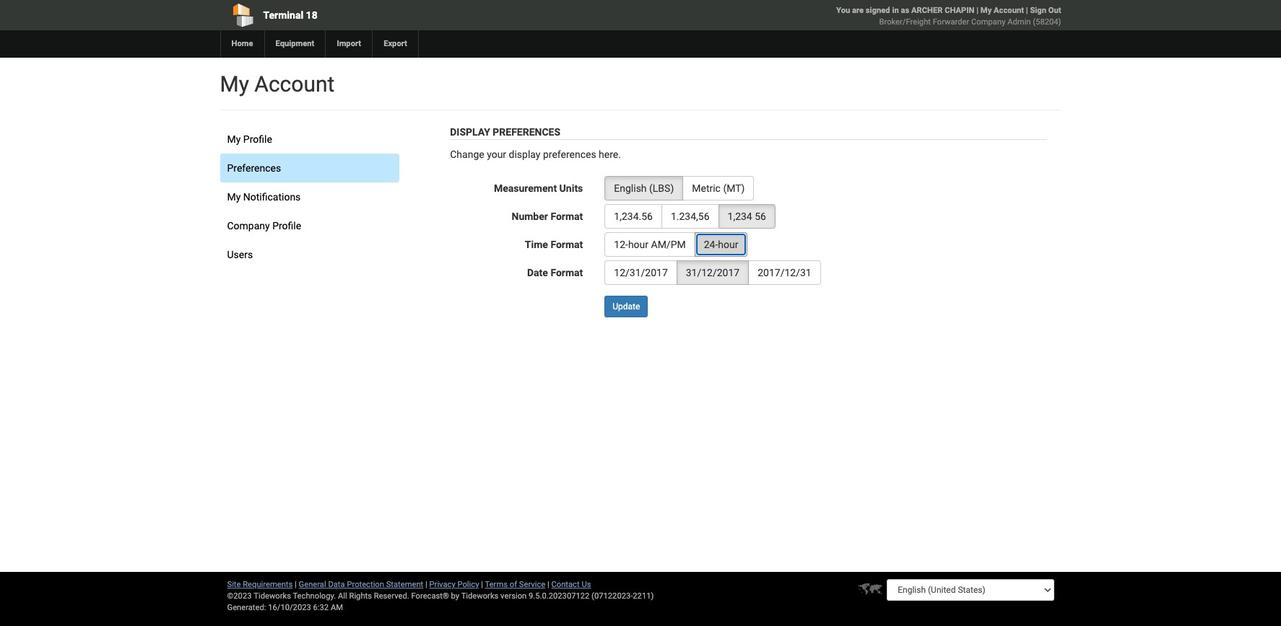 Task type: describe. For each thing, give the bounding box(es) containing it.
terms
[[485, 581, 508, 590]]

technology.
[[293, 592, 336, 602]]

company profile
[[227, 220, 301, 232]]

import
[[337, 39, 361, 48]]

| up forecast®
[[425, 581, 427, 590]]

date
[[527, 267, 548, 279]]

units
[[560, 183, 583, 194]]

profile for company profile
[[272, 220, 301, 232]]

hour for 12-
[[628, 239, 649, 251]]

in
[[892, 6, 899, 15]]

metric (mt)
[[692, 183, 745, 194]]

signed
[[866, 6, 890, 15]]

site
[[227, 581, 241, 590]]

version
[[501, 592, 527, 602]]

1.234,56
[[671, 211, 710, 222]]

format for date format
[[551, 267, 583, 279]]

1,234
[[728, 211, 752, 222]]

my inside you are signed in as archer chapin | my account | sign out broker/freight forwarder company admin (58204)
[[981, 6, 992, 15]]

my notifications
[[227, 191, 301, 203]]

24-
[[704, 239, 718, 251]]

am/pm
[[651, 239, 686, 251]]

my for my notifications
[[227, 191, 241, 203]]

english (lbs)
[[614, 183, 674, 194]]

site requirements link
[[227, 581, 293, 590]]

site requirements | general data protection statement | privacy policy | terms of service | contact us ©2023 tideworks technology. all rights reserved. forecast® by tideworks version 9.5.0.202307122 (07122023-2211) generated: 16/10/2023 6:32 am
[[227, 581, 654, 613]]

measurement units
[[494, 183, 583, 194]]

format for time format
[[551, 239, 583, 251]]

am
[[331, 604, 343, 613]]

display
[[509, 149, 541, 160]]

(lbs)
[[649, 183, 674, 194]]

12-hour am/pm
[[614, 239, 686, 251]]

my profile
[[227, 134, 272, 145]]

terminal 18 link
[[220, 0, 558, 30]]

| up 9.5.0.202307122
[[548, 581, 550, 590]]

export
[[384, 39, 407, 48]]

profile for my profile
[[243, 134, 272, 145]]

us
[[582, 581, 591, 590]]

requirements
[[243, 581, 293, 590]]

| left general
[[295, 581, 297, 590]]

| right chapin
[[977, 6, 979, 15]]

1 vertical spatial preferences
[[227, 163, 281, 174]]

sign
[[1030, 6, 1047, 15]]

equipment
[[276, 39, 314, 48]]

12-
[[614, 239, 628, 251]]

display
[[450, 126, 490, 138]]

31/12/2017
[[686, 267, 740, 279]]

0 horizontal spatial company
[[227, 220, 270, 232]]

(58204)
[[1033, 17, 1061, 27]]

chapin
[[945, 6, 975, 15]]

update
[[613, 302, 640, 312]]

preferences
[[543, 149, 596, 160]]

privacy policy link
[[429, 581, 479, 590]]

home link
[[220, 30, 264, 58]]

you are signed in as archer chapin | my account | sign out broker/freight forwarder company admin (58204)
[[837, 6, 1061, 27]]

home
[[232, 39, 253, 48]]

by
[[451, 592, 459, 602]]

0 vertical spatial preferences
[[493, 126, 561, 138]]

56
[[755, 211, 766, 222]]

measurement
[[494, 183, 557, 194]]

change
[[450, 149, 484, 160]]

6:32
[[313, 604, 329, 613]]

12/31/2017
[[614, 267, 668, 279]]

privacy
[[429, 581, 456, 590]]

here.
[[599, 149, 621, 160]]

protection
[[347, 581, 384, 590]]

admin
[[1008, 17, 1031, 27]]

my account
[[220, 72, 335, 97]]

generated:
[[227, 604, 266, 613]]

| up tideworks
[[481, 581, 483, 590]]

©2023 tideworks
[[227, 592, 291, 602]]

18
[[306, 9, 318, 21]]

my for my account
[[220, 72, 249, 97]]

out
[[1049, 6, 1061, 15]]

1 vertical spatial account
[[254, 72, 335, 97]]

export link
[[372, 30, 418, 58]]



Task type: locate. For each thing, give the bounding box(es) containing it.
hour down 1,234 at the right of the page
[[718, 239, 739, 251]]

broker/freight
[[879, 17, 931, 27]]

your
[[487, 149, 506, 160]]

1 hour from the left
[[628, 239, 649, 251]]

my account link
[[981, 6, 1024, 15]]

|
[[977, 6, 979, 15], [1026, 6, 1028, 15], [295, 581, 297, 590], [425, 581, 427, 590], [481, 581, 483, 590], [548, 581, 550, 590]]

0 vertical spatial format
[[551, 211, 583, 222]]

rights
[[349, 592, 372, 602]]

1 horizontal spatial account
[[994, 6, 1024, 15]]

hour up 12/31/2017 at the top of the page
[[628, 239, 649, 251]]

company
[[972, 17, 1006, 27], [227, 220, 270, 232]]

account inside you are signed in as archer chapin | my account | sign out broker/freight forwarder company admin (58204)
[[994, 6, 1024, 15]]

1 horizontal spatial company
[[972, 17, 1006, 27]]

2 format from the top
[[551, 239, 583, 251]]

terms of service link
[[485, 581, 546, 590]]

format right the date
[[551, 267, 583, 279]]

company inside you are signed in as archer chapin | my account | sign out broker/freight forwarder company admin (58204)
[[972, 17, 1006, 27]]

english
[[614, 183, 647, 194]]

update button
[[605, 296, 648, 318]]

1 horizontal spatial preferences
[[493, 126, 561, 138]]

archer
[[912, 6, 943, 15]]

1 vertical spatial profile
[[272, 220, 301, 232]]

general data protection statement link
[[299, 581, 423, 590]]

1 format from the top
[[551, 211, 583, 222]]

9.5.0.202307122
[[529, 592, 590, 602]]

format down units
[[551, 211, 583, 222]]

(07122023-
[[592, 592, 633, 602]]

0 vertical spatial profile
[[243, 134, 272, 145]]

1 horizontal spatial profile
[[272, 220, 301, 232]]

you
[[837, 6, 850, 15]]

display preferences
[[450, 126, 561, 138]]

tideworks
[[461, 592, 499, 602]]

time
[[525, 239, 548, 251]]

my up "my notifications"
[[227, 134, 241, 145]]

forecast®
[[411, 592, 449, 602]]

2211)
[[633, 592, 654, 602]]

contact us link
[[552, 581, 591, 590]]

notifications
[[243, 191, 301, 203]]

hour
[[628, 239, 649, 251], [718, 239, 739, 251]]

2 vertical spatial format
[[551, 267, 583, 279]]

my for my profile
[[227, 134, 241, 145]]

24-hour
[[704, 239, 739, 251]]

are
[[852, 6, 864, 15]]

format right time
[[551, 239, 583, 251]]

equipment link
[[264, 30, 325, 58]]

0 horizontal spatial preferences
[[227, 163, 281, 174]]

preferences up display
[[493, 126, 561, 138]]

forwarder
[[933, 17, 970, 27]]

(mt)
[[723, 183, 745, 194]]

2017/12/31
[[758, 267, 812, 279]]

0 vertical spatial company
[[972, 17, 1006, 27]]

company down my account link
[[972, 17, 1006, 27]]

| left the sign
[[1026, 6, 1028, 15]]

contact
[[552, 581, 580, 590]]

my down home link
[[220, 72, 249, 97]]

general
[[299, 581, 326, 590]]

company up the users
[[227, 220, 270, 232]]

policy
[[458, 581, 479, 590]]

data
[[328, 581, 345, 590]]

0 vertical spatial account
[[994, 6, 1024, 15]]

number
[[512, 211, 548, 222]]

account down the 'equipment' link
[[254, 72, 335, 97]]

terminal 18
[[263, 9, 318, 21]]

0 horizontal spatial account
[[254, 72, 335, 97]]

profile down notifications
[[272, 220, 301, 232]]

1,234 56
[[728, 211, 766, 222]]

3 format from the top
[[551, 267, 583, 279]]

service
[[519, 581, 546, 590]]

16/10/2023
[[268, 604, 311, 613]]

as
[[901, 6, 910, 15]]

account up admin
[[994, 6, 1024, 15]]

reserved.
[[374, 592, 409, 602]]

statement
[[386, 581, 423, 590]]

1 vertical spatial company
[[227, 220, 270, 232]]

terminal
[[263, 9, 303, 21]]

2 hour from the left
[[718, 239, 739, 251]]

my right chapin
[[981, 6, 992, 15]]

0 horizontal spatial hour
[[628, 239, 649, 251]]

number format
[[512, 211, 583, 222]]

date format
[[527, 267, 583, 279]]

preferences down "my profile" on the left top of the page
[[227, 163, 281, 174]]

import link
[[325, 30, 372, 58]]

my
[[981, 6, 992, 15], [220, 72, 249, 97], [227, 134, 241, 145], [227, 191, 241, 203]]

change your display preferences here.
[[450, 149, 621, 160]]

0 horizontal spatial profile
[[243, 134, 272, 145]]

preferences
[[493, 126, 561, 138], [227, 163, 281, 174]]

time format
[[525, 239, 583, 251]]

metric
[[692, 183, 721, 194]]

all
[[338, 592, 347, 602]]

sign out link
[[1030, 6, 1061, 15]]

1 horizontal spatial hour
[[718, 239, 739, 251]]

format for number format
[[551, 211, 583, 222]]

account
[[994, 6, 1024, 15], [254, 72, 335, 97]]

my left notifications
[[227, 191, 241, 203]]

users
[[227, 249, 253, 261]]

profile up "my notifications"
[[243, 134, 272, 145]]

profile
[[243, 134, 272, 145], [272, 220, 301, 232]]

hour for 24-
[[718, 239, 739, 251]]

1 vertical spatial format
[[551, 239, 583, 251]]

1,234.56
[[614, 211, 653, 222]]



Task type: vqa. For each thing, say whether or not it's contained in the screenshot.
12-
yes



